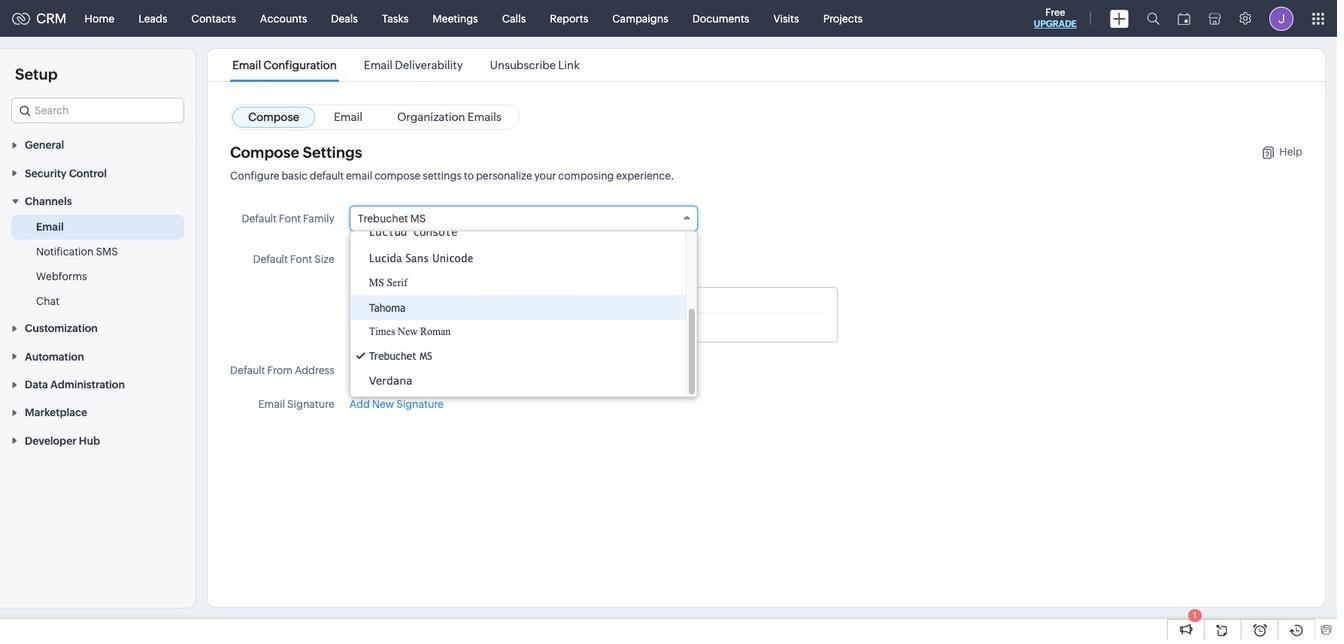 Task type: describe. For each thing, give the bounding box(es) containing it.
serif
[[387, 277, 407, 290]]

times new roman option
[[350, 320, 686, 344]]

email for the topmost the "email" "link"
[[334, 111, 363, 123]]

campaigns
[[612, 12, 668, 24]]

search image
[[1147, 12, 1160, 25]]

crm
[[36, 11, 67, 26]]

configuration
[[263, 59, 337, 71]]

logo image
[[12, 12, 30, 24]]

ms inside "option"
[[369, 277, 384, 290]]

trebuchet inside option
[[369, 350, 416, 363]]

profile image
[[1270, 6, 1294, 30]]

chat
[[36, 296, 60, 308]]

basic
[[282, 170, 308, 182]]

upgrade
[[1034, 19, 1077, 29]]

documents
[[693, 12, 749, 24]]

trebuchet inside field
[[358, 213, 408, 225]]

notification sms
[[36, 246, 118, 258]]

lucida sans unicode option
[[350, 246, 686, 271]]

ms inside option
[[420, 350, 432, 363]]

emails
[[468, 111, 502, 123]]

security
[[25, 167, 67, 180]]

tahoma option
[[350, 296, 686, 320]]

0 vertical spatial email link
[[318, 107, 378, 128]]

brown
[[394, 321, 415, 329]]

documents link
[[681, 0, 761, 36]]

contacts link
[[179, 0, 248, 36]]

home
[[85, 12, 114, 24]]

projects link
[[811, 0, 875, 36]]

developer
[[25, 435, 77, 447]]

ms serif option
[[350, 271, 686, 296]]

visits
[[774, 12, 799, 24]]

reports link
[[538, 0, 600, 36]]

calls
[[502, 12, 526, 24]]

email for email signature
[[258, 399, 285, 411]]

address
[[295, 365, 335, 377]]

email deliverability link
[[362, 59, 465, 71]]

free upgrade
[[1034, 7, 1077, 29]]

general
[[25, 139, 64, 151]]

customization
[[25, 323, 98, 335]]

jumped
[[430, 321, 456, 329]]

verdana option
[[350, 369, 686, 393]]

create menu image
[[1110, 9, 1129, 27]]

trebuchet ms option
[[350, 344, 686, 369]]

accounts link
[[248, 0, 319, 36]]

deliverability
[[395, 59, 463, 71]]

notification
[[36, 246, 94, 258]]

reports
[[550, 12, 588, 24]]

default font family
[[242, 213, 335, 225]]

email signature
[[258, 399, 335, 411]]

email deliverability
[[364, 59, 463, 71]]

trebuchet ms inside field
[[358, 213, 426, 225]]

data
[[25, 379, 48, 391]]

settings
[[423, 170, 462, 182]]

automation
[[25, 351, 84, 363]]

developer hub button
[[0, 427, 196, 455]]

tasks
[[382, 12, 409, 24]]

times new roman
[[369, 326, 451, 338]]

lucida sans unicode
[[369, 252, 473, 265]]

add new signature
[[350, 399, 444, 411]]

your
[[534, 170, 556, 182]]

lucida console
[[369, 226, 458, 239]]

unicode
[[432, 252, 473, 265]]

email inside channels region
[[36, 221, 64, 233]]

font for size
[[290, 253, 312, 265]]

verdana
[[369, 375, 412, 387]]

lucida for lucida sans unicode
[[369, 252, 402, 265]]

hub
[[79, 435, 100, 447]]

meetings
[[433, 12, 478, 24]]

crm link
[[12, 11, 67, 26]]

channels
[[25, 196, 72, 208]]

default for default font size
[[253, 253, 288, 265]]

unsubscribe
[[490, 59, 556, 71]]

add
[[350, 399, 370, 411]]

1
[[1193, 611, 1197, 620]]

times
[[369, 326, 395, 338]]

create menu element
[[1101, 0, 1138, 36]]

list containing email configuration
[[219, 49, 593, 81]]

email for email deliverability
[[364, 59, 393, 71]]

the
[[475, 321, 486, 329]]

email link inside channels region
[[36, 220, 64, 235]]

leads link
[[126, 0, 179, 36]]

organization emails
[[397, 111, 502, 123]]

the
[[359, 321, 372, 329]]

default from address
[[230, 365, 335, 377]]

default for default font family
[[242, 213, 277, 225]]

webforms
[[36, 271, 87, 283]]

developer hub
[[25, 435, 100, 447]]

data administration button
[[0, 371, 196, 399]]

Search text field
[[12, 99, 184, 123]]

sans
[[406, 252, 429, 265]]

family
[[303, 213, 335, 225]]

link
[[558, 59, 580, 71]]

meetings link
[[421, 0, 490, 36]]

deals
[[331, 12, 358, 24]]

deals link
[[319, 0, 370, 36]]

trebuchet ms inside option
[[369, 350, 432, 363]]

configure
[[230, 170, 280, 182]]

home link
[[73, 0, 126, 36]]

calls link
[[490, 0, 538, 36]]

email configuration
[[232, 59, 337, 71]]



Task type: locate. For each thing, give the bounding box(es) containing it.
compose
[[375, 170, 421, 182]]

compose link
[[232, 107, 315, 128]]

email link down "channels"
[[36, 220, 64, 235]]

0 vertical spatial trebuchet
[[358, 213, 408, 225]]

data administration
[[25, 379, 125, 391]]

trebuchet ms
[[358, 213, 426, 225], [369, 350, 432, 363]]

1 vertical spatial email link
[[36, 220, 64, 235]]

trebuchet up 'verdana' in the bottom of the page
[[369, 350, 416, 363]]

channels region
[[0, 215, 196, 314]]

organization emails link
[[381, 107, 517, 128]]

0 horizontal spatial new
[[372, 399, 394, 411]]

1 vertical spatial trebuchet ms
[[369, 350, 432, 363]]

organization
[[397, 111, 465, 123]]

None field
[[11, 98, 184, 123]]

lucida
[[369, 226, 407, 239], [369, 252, 402, 265]]

trebuchet ms down times new roman
[[369, 350, 432, 363]]

font for family
[[279, 213, 301, 225]]

2 lucida from the top
[[369, 252, 402, 265]]

compose up 'configure' in the left of the page
[[230, 144, 299, 161]]

profile element
[[1261, 0, 1303, 36]]

from
[[267, 365, 293, 377]]

font
[[279, 213, 301, 225], [290, 253, 312, 265]]

1 horizontal spatial new
[[398, 326, 418, 338]]

roman
[[420, 326, 451, 338]]

new inside option
[[398, 326, 418, 338]]

email down from in the left bottom of the page
[[258, 399, 285, 411]]

ms
[[410, 213, 426, 225], [369, 277, 384, 290], [420, 350, 432, 363]]

0 vertical spatial default
[[242, 213, 277, 225]]

0 horizontal spatial email link
[[36, 220, 64, 235]]

default for default from address
[[230, 365, 265, 377]]

new right add
[[372, 399, 394, 411]]

lazy
[[489, 321, 502, 329]]

default
[[242, 213, 277, 225], [253, 253, 288, 265], [230, 365, 265, 377]]

font left family
[[279, 213, 301, 225]]

default down default font family
[[253, 253, 288, 265]]

free
[[1046, 7, 1065, 18]]

setup
[[15, 65, 58, 83]]

font left size
[[290, 253, 312, 265]]

quick
[[374, 321, 392, 329]]

trebuchet up lucida console in the left of the page
[[358, 213, 408, 225]]

unsubscribe link
[[490, 59, 580, 71]]

default left from in the left bottom of the page
[[230, 365, 265, 377]]

leads
[[138, 12, 167, 24]]

default
[[310, 170, 344, 182]]

1 vertical spatial trebuchet
[[369, 350, 416, 363]]

webforms link
[[36, 269, 87, 284]]

1 horizontal spatial email link
[[318, 107, 378, 128]]

0 vertical spatial font
[[279, 213, 301, 225]]

signature down address
[[287, 399, 335, 411]]

email for email configuration
[[232, 59, 261, 71]]

automation button
[[0, 342, 196, 371]]

lucida up sans
[[369, 226, 407, 239]]

calendar image
[[1178, 12, 1191, 24]]

compose inside 'link'
[[248, 111, 299, 123]]

ms serif
[[369, 277, 407, 290]]

Trebuchet MS field
[[350, 206, 698, 232]]

tasks link
[[370, 0, 421, 36]]

1 vertical spatial ms
[[369, 277, 384, 290]]

compose for compose settings
[[230, 144, 299, 161]]

dog
[[504, 321, 516, 329]]

channels button
[[0, 187, 196, 215]]

sms
[[96, 246, 118, 258]]

2 vertical spatial default
[[230, 365, 265, 377]]

lucida console list box
[[350, 220, 697, 397]]

compose settings
[[230, 144, 362, 161]]

email up settings
[[334, 111, 363, 123]]

size
[[314, 253, 335, 265]]

new for times
[[398, 326, 418, 338]]

new for add
[[372, 399, 394, 411]]

experience.
[[616, 170, 674, 182]]

contacts
[[191, 12, 236, 24]]

default down 'configure' in the left of the page
[[242, 213, 277, 225]]

email left configuration
[[232, 59, 261, 71]]

lucida up "ms serif"
[[369, 252, 402, 265]]

accounts
[[260, 12, 307, 24]]

to
[[464, 170, 474, 182]]

email link
[[318, 107, 378, 128], [36, 220, 64, 235]]

list
[[219, 49, 593, 81]]

new right the quick
[[398, 326, 418, 338]]

help
[[1280, 146, 1303, 158]]

default font size
[[253, 253, 335, 265]]

0 vertical spatial trebuchet ms
[[358, 213, 426, 225]]

1 vertical spatial new
[[372, 399, 394, 411]]

email down tasks link
[[364, 59, 393, 71]]

2 signature from the left
[[396, 399, 444, 411]]

lucida for lucida console
[[369, 226, 407, 239]]

2 vertical spatial ms
[[420, 350, 432, 363]]

email inside "link"
[[334, 111, 363, 123]]

new
[[398, 326, 418, 338], [372, 399, 394, 411]]

1 lucida from the top
[[369, 226, 407, 239]]

email down "channels"
[[36, 221, 64, 233]]

unsubscribe link link
[[488, 59, 582, 71]]

customization button
[[0, 314, 196, 342]]

ms inside field
[[410, 213, 426, 225]]

1 vertical spatial compose
[[230, 144, 299, 161]]

ms up preview
[[369, 277, 384, 290]]

signature down 'verdana' in the bottom of the page
[[396, 399, 444, 411]]

1 horizontal spatial signature
[[396, 399, 444, 411]]

notification sms link
[[36, 244, 118, 260]]

visits link
[[761, 0, 811, 36]]

ms down roman
[[420, 350, 432, 363]]

marketplace button
[[0, 399, 196, 427]]

projects
[[823, 12, 863, 24]]

email
[[346, 170, 372, 182]]

preview
[[359, 297, 398, 309]]

1 vertical spatial default
[[253, 253, 288, 265]]

console
[[413, 226, 458, 239]]

campaigns link
[[600, 0, 681, 36]]

settings
[[303, 144, 362, 161]]

ms up lucida console in the left of the page
[[410, 213, 426, 225]]

security control
[[25, 167, 107, 180]]

1 vertical spatial lucida
[[369, 252, 402, 265]]

chat link
[[36, 294, 60, 309]]

lucida console option
[[350, 220, 686, 246]]

0 horizontal spatial signature
[[287, 399, 335, 411]]

trebuchet ms up lucida console in the left of the page
[[358, 213, 426, 225]]

control
[[69, 167, 107, 180]]

personalize
[[476, 170, 532, 182]]

trebuchet
[[358, 213, 408, 225], [369, 350, 416, 363]]

administration
[[50, 379, 125, 391]]

1 signature from the left
[[287, 399, 335, 411]]

0 vertical spatial ms
[[410, 213, 426, 225]]

configure basic default email compose settings to personalize your composing experience.
[[230, 170, 674, 182]]

compose up 'compose settings'
[[248, 111, 299, 123]]

1 vertical spatial font
[[290, 253, 312, 265]]

0 vertical spatial lucida
[[369, 226, 407, 239]]

compose for compose
[[248, 111, 299, 123]]

fox
[[418, 321, 428, 329]]

signature
[[287, 399, 335, 411], [396, 399, 444, 411]]

0 vertical spatial new
[[398, 326, 418, 338]]

0 vertical spatial compose
[[248, 111, 299, 123]]

email link up settings
[[318, 107, 378, 128]]

over
[[458, 321, 473, 329]]

the quick brown fox jumped over the lazy dog
[[359, 321, 516, 329]]

email configuration link
[[230, 59, 339, 71]]

search element
[[1138, 0, 1169, 37]]



Task type: vqa. For each thing, say whether or not it's contained in the screenshot.
Channels dropdown button
yes



